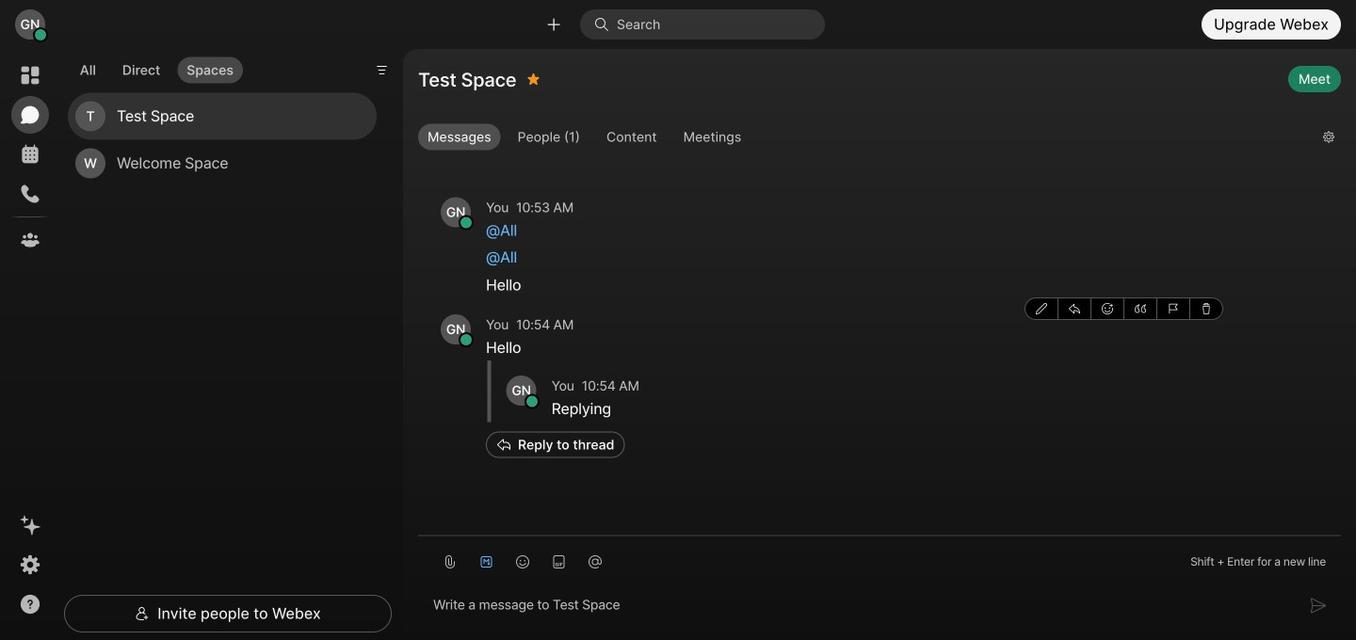Task type: describe. For each thing, give the bounding box(es) containing it.
group inside messages list
[[1025, 297, 1224, 320]]

reply to thread image
[[1069, 303, 1080, 314]]

edit message image
[[1036, 303, 1047, 314]]

webex tab list
[[11, 57, 49, 259]]

delete message image
[[1201, 303, 1212, 314]]

quote message image
[[1135, 303, 1146, 314]]



Task type: vqa. For each thing, say whether or not it's contained in the screenshot.
fourth list item
no



Task type: locate. For each thing, give the bounding box(es) containing it.
group
[[418, 124, 1308, 154], [1025, 297, 1224, 320]]

1 vertical spatial group
[[1025, 297, 1224, 320]]

messages list
[[418, 145, 1341, 498]]

navigation
[[0, 49, 60, 641]]

add reaction image
[[1102, 303, 1113, 314]]

tab list
[[66, 45, 247, 89]]

flag for follow-up image
[[1168, 303, 1179, 314]]

0 vertical spatial group
[[418, 124, 1308, 154]]

welcome space list item
[[68, 140, 377, 187]]

test space list item
[[68, 93, 377, 140]]

message composer toolbar element
[[418, 537, 1341, 580]]



